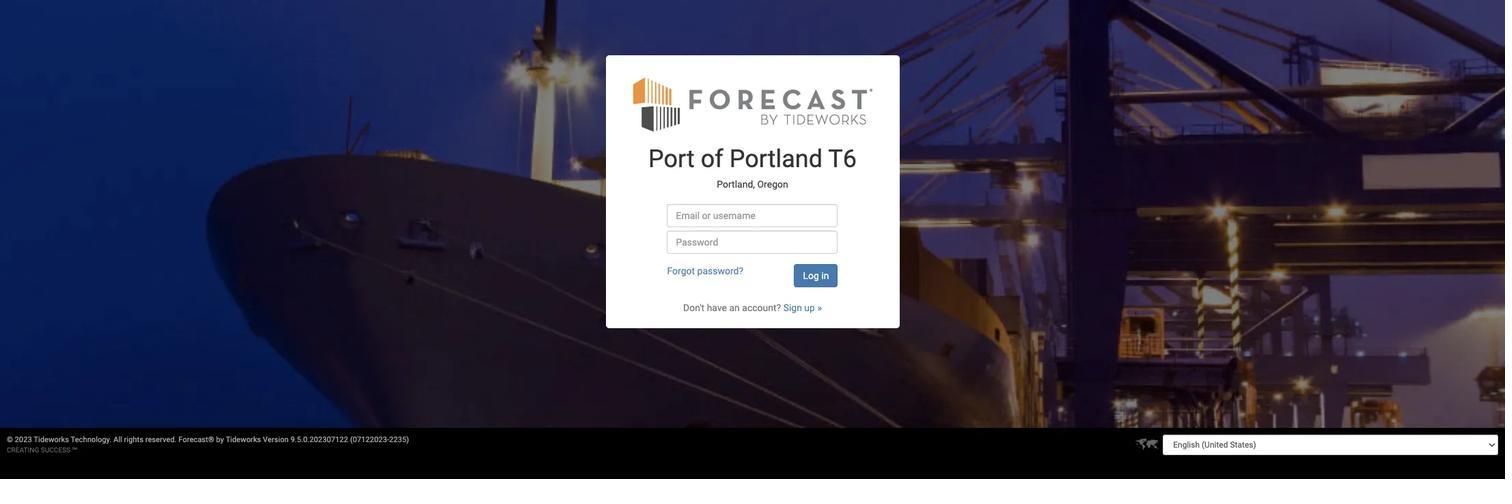 Task type: vqa. For each thing, say whether or not it's contained in the screenshot.
the Forgot password? Log in
yes



Task type: describe. For each thing, give the bounding box(es) containing it.
success
[[41, 447, 70, 454]]

Password password field
[[667, 231, 838, 254]]

forecast®
[[179, 436, 214, 445]]

(07122023-
[[350, 436, 389, 445]]

up
[[804, 303, 815, 313]]

of
[[701, 145, 723, 173]]

password?
[[697, 266, 743, 277]]

forgot
[[667, 266, 695, 277]]

portland,
[[717, 179, 755, 190]]

have
[[707, 303, 727, 313]]

t6
[[828, 145, 857, 173]]

rights
[[124, 436, 143, 445]]

forgot password? log in
[[667, 266, 829, 281]]

»
[[817, 303, 822, 313]]

by
[[216, 436, 224, 445]]

oregon
[[757, 179, 788, 190]]

port of portland t6 portland, oregon
[[648, 145, 857, 190]]

sign up » link
[[783, 303, 822, 313]]

port
[[648, 145, 695, 173]]

account?
[[742, 303, 781, 313]]

forecast® by tideworks image
[[633, 76, 872, 132]]

Email or username text field
[[667, 204, 838, 227]]

℠
[[72, 447, 77, 454]]



Task type: locate. For each thing, give the bounding box(es) containing it.
version
[[263, 436, 289, 445]]

log
[[803, 270, 819, 281]]

all
[[113, 436, 122, 445]]

2 tideworks from the left
[[226, 436, 261, 445]]

tideworks right the by
[[226, 436, 261, 445]]

1 horizontal spatial tideworks
[[226, 436, 261, 445]]

technology.
[[71, 436, 112, 445]]

portland
[[730, 145, 823, 173]]

2023
[[15, 436, 32, 445]]

tideworks up success at the left bottom of the page
[[34, 436, 69, 445]]

reserved.
[[145, 436, 177, 445]]

© 2023 tideworks technology. all rights reserved. forecast® by tideworks version 9.5.0.202307122 (07122023-2235) creating success ℠
[[7, 436, 409, 454]]

forgot password? link
[[667, 266, 743, 277]]

©
[[7, 436, 13, 445]]

9.5.0.202307122
[[291, 436, 348, 445]]

tideworks
[[34, 436, 69, 445], [226, 436, 261, 445]]

creating
[[7, 447, 39, 454]]

log in button
[[794, 264, 838, 288]]

don't have an account? sign up »
[[683, 303, 822, 313]]

in
[[822, 270, 829, 281]]

an
[[729, 303, 740, 313]]

don't
[[683, 303, 705, 313]]

sign
[[783, 303, 802, 313]]

1 tideworks from the left
[[34, 436, 69, 445]]

0 horizontal spatial tideworks
[[34, 436, 69, 445]]

2235)
[[389, 436, 409, 445]]



